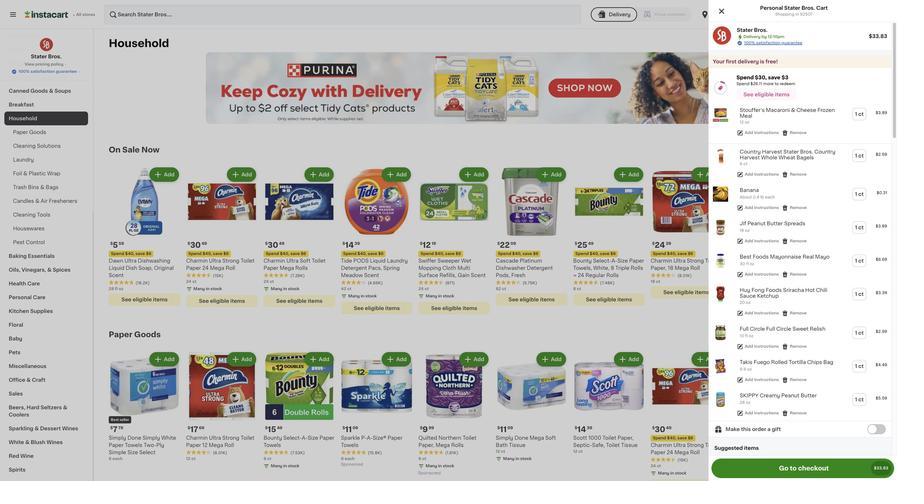 Task type: describe. For each thing, give the bounding box(es) containing it.
2 horizontal spatial 14
[[732, 241, 741, 249]]

stater down university
[[737, 28, 753, 33]]

office & craft link
[[4, 373, 88, 387]]

liquid inside tide pods liquid laundry detergent pacs, spring meadow scent
[[370, 258, 386, 263]]

of
[[774, 258, 779, 263]]

oz inside the takis fuego rolled tortilla chips bag 9.9 oz
[[747, 367, 752, 371]]

napkins
[[753, 443, 774, 448]]

2-
[[790, 436, 795, 441]]

gift
[[772, 427, 781, 432]]

ultra inside "cottonelle ultra comfort toilet paper, strong toilet tissue, mega rolls"
[[834, 436, 846, 441]]

simply done mega soft bath tissue 12 ct
[[496, 436, 556, 454]]

12 ct for charmin ultra strong toilet paper 12 mega roll
[[186, 457, 196, 461]]

$ inside $ 3 89
[[730, 426, 732, 430]]

1 full from the left
[[740, 326, 749, 331]]

$6 inside item carousel region
[[688, 436, 693, 440]]

fl inside full circle full circle sweet relish 10 fl oz
[[745, 334, 748, 338]]

remove button for spreads
[[782, 238, 807, 245]]

oz down the dawn
[[119, 287, 123, 291]]

see eligible items for charmin ultra soft toilet paper mega rolls
[[276, 299, 322, 304]]

view for on sale now
[[845, 148, 857, 153]]

39 inside 14 39
[[742, 242, 747, 246]]

$ 30 49 for 'see eligible items' button associated with charmin ultra strong toilet paper 24 mega roll
[[188, 241, 207, 249]]

1 for huy fong foods sriracha hot chili sauce ketchup
[[855, 292, 857, 297]]

jif peanut butter spreads image
[[713, 220, 728, 235]]

detergent inside tide pods liquid laundry detergent pacs, spring meadow scent
[[341, 266, 367, 271]]

ultra inside charmin ultra soft toilet paper mega rolls
[[286, 258, 298, 263]]

see for bounty select-a-size paper towels, white, 8 triple rolls = 24 regular rolls
[[586, 297, 596, 302]]

add instructions button for macaroni
[[737, 130, 779, 136]]

rolls right triple
[[631, 266, 643, 271]]

a- for 15
[[302, 436, 308, 441]]

downy
[[780, 258, 798, 263]]

strong inside charmin ultra strong toilet paper, 18 mega roll
[[687, 258, 704, 263]]

paper inside simply done simply white paper towels two-ply simple size select 6 each
[[109, 443, 124, 448]]

peanut inside skippy creamy peanut butter 28 oz
[[781, 393, 799, 398]]

roll inside the charmin ultra strong toilet paper 12 mega roll
[[224, 443, 234, 448]]

toilet inside quilted northern toilet paper, mega rolls
[[463, 436, 476, 441]]

service type group
[[591, 7, 692, 22]]

beer
[[9, 33, 21, 38]]

add instructions button for fuego
[[737, 377, 779, 383]]

mayo
[[815, 255, 830, 260]]

product group containing banana
[[709, 182, 892, 216]]

tide inside "$ spend $40, save $6 tide liquid laundry detergent, original, 64 loads, he compatible"
[[806, 258, 817, 263]]

remove for circle
[[790, 345, 807, 349]]

see for swiffer sweeper wet mopping cloth multi surface refills, gain scent
[[431, 306, 441, 311]]

eligible inside the promotion-wrapper element
[[755, 92, 774, 97]]

foil & plastic wrap link
[[4, 167, 88, 181]]

12 down 17
[[186, 457, 190, 461]]

candles
[[13, 199, 34, 204]]

19
[[432, 242, 436, 246]]

charmin inside charmin ultra strong toilet paper, 18 mega roll
[[651, 258, 672, 263]]

(8.01k) for spend $40, save $6
[[677, 274, 692, 278]]

1 ct for huy fong foods sriracha hot chili sauce ketchup
[[855, 292, 864, 297]]

view pricing policy link
[[25, 62, 68, 67]]

detergent,
[[806, 266, 833, 271]]

see for charmin ultra soft toilet paper mega rolls
[[276, 299, 286, 304]]

eligible for tide pods liquid laundry detergent pacs, spring meadow scent
[[365, 306, 384, 311]]

add instructions for fong
[[745, 311, 779, 315]]

1 circle from the left
[[750, 326, 765, 331]]

view more for paper goods
[[845, 332, 872, 337]]

0 horizontal spatial 100
[[728, 457, 735, 461]]

0 vertical spatial satisfaction
[[756, 41, 780, 45]]

save inside "$ spend $40, save $6 tide liquid laundry detergent, original, 64 loads, he compatible"
[[832, 252, 842, 256]]

3
[[732, 426, 737, 434]]

$2.99
[[876, 330, 887, 334]]

skippy creamy peanut butter image
[[713, 392, 728, 407]]

11 for simply done mega soft bath tissue
[[500, 426, 507, 434]]

oz inside skippy creamy peanut butter 28 oz
[[746, 401, 751, 405]]

tortilla
[[789, 360, 806, 365]]

rolls inside charmin ultra soft toilet paper mega rolls
[[295, 266, 308, 271]]

fl down the dawn
[[115, 287, 118, 291]]

delivery by 12:10pm
[[743, 35, 784, 39]]

22
[[500, 241, 510, 249]]

to inside spend $30, save $3 spend $26.11 more to redeem
[[775, 82, 779, 86]]

8 ct
[[573, 287, 581, 291]]

mopping
[[418, 266, 441, 271]]

1200
[[712, 12, 726, 17]]

dessert
[[40, 426, 61, 431]]

$3
[[782, 75, 788, 80]]

items for dawn ultra dishwashing liquid dish soap, original scent
[[153, 297, 168, 302]]

42 ct
[[341, 287, 351, 291]]

24 ct for 'see eligible items' button associated with charmin ultra strong toilet paper 24 mega roll
[[186, 280, 197, 284]]

bros. up delivery by 12:10pm
[[754, 28, 768, 33]]

9.9
[[740, 367, 746, 371]]

bros. inside country harvest stater bros. country harvest whole wheat bagels 6 ct
[[800, 149, 813, 154]]

charmin ultra strong toilet paper 24 mega roll inside item carousel region
[[651, 443, 719, 455]]

instructions for creamy
[[754, 411, 779, 415]]

& inside oils, vinegars, & spices link
[[47, 267, 52, 273]]

red wine link
[[4, 449, 88, 463]]

see eligible items for charmin ultra strong toilet paper, 18 mega roll
[[663, 290, 710, 295]]

49 for 'see eligible items' button associated with charmin ultra strong toilet paper 24 mega roll
[[201, 242, 207, 246]]

6 inside simply done simply white paper towels two-ply simple size select 6 each
[[109, 457, 111, 461]]

0 vertical spatial 100%
[[744, 41, 755, 45]]

ultra inside the charmin ultra strong toilet paper 12 mega roll
[[209, 436, 221, 441]]

gain
[[458, 273, 470, 278]]

paper, inside quilted northern toilet paper, mega rolls
[[418, 443, 434, 448]]

tide for tide plus a touch of downy high efficiency liquid laundry detergent april fresh, 48 loads 92 fl oz
[[728, 258, 739, 263]]

product group containing 25
[[573, 166, 645, 306]]

candles & air fresheners link
[[4, 194, 88, 208]]

best for seller
[[111, 418, 119, 422]]

he
[[822, 273, 829, 278]]

scott 1000 toilet paper, septic-safe, toilet tissue 12 ct
[[573, 436, 638, 454]]

$40, for 'see eligible items' button associated with charmin ultra strong toilet paper 24 mega roll
[[203, 252, 212, 256]]

product group containing country harvest stater bros. country harvest whole wheat bagels
[[709, 144, 892, 182]]

& inside beer & cider link
[[22, 33, 26, 38]]

1 horizontal spatial 100% satisfaction guarantee
[[744, 41, 802, 45]]

1 for banana
[[855, 192, 857, 197]]

huy fong foods sriracha hot chili sauce ketchup image
[[713, 287, 728, 302]]

oz inside jif peanut butter spreads 16 oz
[[745, 229, 750, 233]]

product group containing skippy creamy peanut butter
[[709, 388, 892, 421]]

ply inside simply done simply white paper towels two-ply simple size select 6 each
[[156, 443, 164, 448]]

solutions
[[37, 144, 61, 149]]

paper, inside "cottonelle ultra comfort toilet paper, strong toilet tissue, mega rolls"
[[821, 443, 837, 448]]

49 for 'see eligible items' button related to charmin ultra soft toilet paper mega rolls
[[279, 242, 284, 246]]

toilet inside the charmin ultra strong toilet paper 12 mega roll
[[241, 436, 255, 441]]

jif peanut butter spreads button
[[740, 221, 805, 227]]

foil
[[13, 171, 22, 176]]

size®
[[373, 436, 386, 441]]

remove for spreads
[[790, 239, 807, 243]]

6 for 9
[[418, 457, 421, 461]]

& inside the beers, hard seltzers & coolers
[[63, 405, 67, 410]]

real
[[803, 255, 814, 260]]

save inside spend $30, save $3 spend $26.11 more to redeem
[[768, 75, 780, 80]]

6 for 11
[[341, 457, 344, 461]]

• sponsored: keep cozy with delivery image
[[206, 52, 780, 124]]

see eligible items inside the promotion-wrapper element
[[743, 92, 790, 97]]

ct inside country harvest stater bros. country harvest whole wheat bagels 6 ct
[[743, 162, 748, 166]]

remove for real
[[790, 273, 807, 277]]

24 ct for 'see eligible items' button related to charmin ultra soft toilet paper mega rolls
[[264, 280, 274, 284]]

meal
[[740, 113, 752, 119]]

huy
[[740, 288, 750, 293]]

12:05pm
[[821, 12, 845, 17]]

banana button
[[740, 188, 759, 193]]

a inside "tide plus a touch of downy high efficiency liquid laundry detergent april fresh, 48 loads 92 fl oz"
[[752, 258, 755, 263]]

sale
[[122, 146, 140, 154]]

items for charmin ultra strong toilet paper, 18 mega roll
[[695, 290, 710, 295]]

stater up pricing
[[31, 54, 47, 59]]

24 inside bounty select-a-size paper towels, white, 8 triple rolls = 24 regular rolls
[[578, 273, 584, 278]]

$40, for 'see eligible items' button corresponding to charmin ultra strong toilet paper, 18 mega roll
[[667, 252, 676, 256]]

1 ct button for takis fuego rolled tortilla chips bag
[[853, 360, 866, 372]]

make
[[726, 427, 740, 432]]

add instructions button for foods
[[737, 272, 779, 278]]

baking essentials link
[[4, 249, 88, 263]]

charmin ultra strong toilet paper, 18 mega roll
[[651, 258, 719, 271]]

cheese
[[796, 108, 816, 113]]

remove button for bros.
[[782, 172, 807, 178]]

stater inside country harvest stater bros. country harvest whole wheat bagels 6 ct
[[783, 149, 799, 154]]

oils,
[[9, 267, 20, 273]]

see for tide plus a touch of downy high efficiency liquid laundry detergent april fresh, 48 loads
[[741, 297, 751, 302]]

pets
[[9, 350, 20, 355]]

& inside canned goods & soups link
[[49, 88, 53, 94]]

instructions for macaroni
[[754, 131, 779, 135]]

liquid inside dawn ultra dishwashing liquid dish soap, original scent
[[109, 266, 124, 271]]

towels for 11
[[341, 443, 358, 448]]

charmin inside charmin ultra soft toilet paper mega rolls
[[264, 258, 285, 263]]

bros. inside personal stater bros. cart shopping in 92507
[[802, 5, 815, 11]]

12 inside scott 1000 toilet paper, septic-safe, toilet tissue 12 ct
[[573, 450, 577, 454]]

add instructions for creamy
[[745, 411, 779, 415]]

1 vertical spatial a
[[767, 427, 771, 432]]

18 inside charmin ultra strong toilet paper, 18 mega roll
[[668, 266, 673, 271]]

ply inside 'vanity fair napkins, 100 2- ply paper napkins'
[[728, 443, 736, 448]]

$ inside $ 24 39
[[652, 242, 655, 246]]

62 ct
[[496, 287, 506, 291]]

sales link
[[4, 387, 88, 401]]

creamy
[[760, 393, 780, 398]]

bins
[[28, 185, 39, 190]]

items for cascade platinum dishwasher detergent pods, fresh
[[540, 297, 555, 302]]

1 vertical spatial 8
[[573, 287, 576, 291]]

laundry inside "tide plus a touch of downy high efficiency liquid laundry detergent april fresh, 48 loads 92 fl oz"
[[728, 273, 749, 278]]

product group containing 12
[[418, 166, 490, 314]]

best for foods
[[740, 255, 752, 260]]

bros. up the pasta at the top left
[[48, 54, 62, 59]]

mega inside simply done mega soft bath tissue 12 ct
[[530, 436, 544, 441]]

12 down tissue,
[[806, 464, 810, 468]]

14 for spend $40, save $6
[[345, 241, 354, 249]]

1 vertical spatial to
[[790, 466, 797, 472]]

28 inside product group
[[109, 287, 114, 291]]

eligible for charmin ultra strong toilet paper, 18 mega roll
[[675, 290, 694, 295]]

instacart logo image
[[25, 10, 68, 19]]

17
[[190, 426, 198, 434]]

remove for cheese
[[790, 131, 807, 135]]

select- for 15
[[283, 436, 302, 441]]

peanut inside jif peanut butter spreads 16 oz
[[748, 221, 766, 226]]

1 ct button for stouffer's macaroni & cheese frozen meal
[[853, 108, 866, 120]]

floral
[[9, 323, 23, 328]]

12 inside the charmin ultra strong toilet paper 12 mega roll
[[202, 443, 208, 448]]

0 vertical spatial (15k)
[[213, 274, 223, 278]]

1 ct for country harvest stater bros. country harvest whole wheat bagels
[[855, 153, 864, 158]]

$ inside "$ 12 19"
[[420, 242, 423, 246]]

personal care
[[9, 295, 45, 300]]

ultra inside charmin ultra strong toilet paper, 18 mega roll
[[674, 258, 686, 263]]

rolls inside quilted northern toilet paper, mega rolls
[[451, 443, 464, 448]]

rolls up (7.48k)
[[606, 273, 619, 278]]

0 horizontal spatial household
[[9, 116, 37, 121]]

canned goods & soups link
[[4, 84, 88, 98]]

product group containing huy fong foods sriracha hot chili sauce ketchup
[[709, 282, 892, 321]]

$ 17 69
[[188, 426, 204, 434]]

0.4
[[753, 195, 759, 199]]

product group containing jif peanut butter spreads
[[709, 216, 892, 249]]

stores
[[82, 13, 95, 17]]

$40, for dawn ultra dishwashing liquid dish soap, original scent's 'see eligible items' button
[[125, 252, 134, 256]]

items for charmin ultra soft toilet paper mega rolls
[[308, 299, 322, 304]]

6 inside country harvest stater bros. country harvest whole wheat bagels 6 ct
[[740, 162, 742, 166]]

delivery by 12:05pm
[[787, 12, 845, 17]]

$6.69
[[876, 258, 887, 262]]

tissue inside scott 1000 toilet paper, septic-safe, toilet tissue 12 ct
[[621, 443, 638, 448]]

paper, inside charmin ultra strong toilet paper, 18 mega roll
[[651, 266, 667, 271]]

& inside office & craft link
[[26, 378, 31, 383]]

cart
[[816, 5, 828, 11]]

fl left chili
[[812, 287, 814, 291]]

promotion-wrapper element
[[709, 68, 892, 144]]

delivery for delivery by 12:10pm
[[743, 35, 761, 39]]

size inside simply done simply white paper towels two-ply simple size select 6 each
[[127, 450, 138, 455]]

remove button for butter
[[782, 410, 807, 417]]

save inside item carousel region
[[677, 436, 687, 440]]

best foods mayonnaise real mayo 30 fl oz
[[740, 255, 830, 266]]

100% inside button
[[19, 70, 30, 74]]

air
[[41, 199, 48, 204]]

baby link
[[4, 332, 88, 346]]

oz inside stouffer's macaroni & cheese frozen meal 12 oz
[[745, 120, 750, 124]]

11 for sparkle p-a-size® paper towels
[[345, 426, 352, 434]]

simply done simply white paper towels two-ply simple size select 6 each
[[109, 436, 176, 461]]

(871)
[[445, 281, 455, 285]]

your first delivery is free!
[[713, 59, 778, 64]]

0 vertical spatial view
[[25, 62, 34, 66]]

24 ct for 'see eligible items' button corresponding to swiffer sweeper wet mopping cloth multi surface refills, gain scent
[[418, 287, 429, 291]]

paper inside 'vanity fair napkins, 100 2- ply paper napkins'
[[737, 443, 752, 448]]

ct inside simply done mega soft bath tissue 12 ct
[[501, 450, 505, 454]]

product group containing tide liquid laundry detergent, original, 64 loads, he compatible
[[806, 166, 877, 306]]

(7.48k)
[[600, 281, 615, 285]]

baby
[[9, 336, 22, 341]]

$ 11 09 for simply done mega soft bath tissue
[[497, 426, 513, 434]]

add instructions for about
[[745, 206, 779, 210]]

white & blush wines
[[9, 440, 63, 445]]

$40, inside item carousel region
[[667, 436, 676, 440]]

items for tide plus a touch of downy high efficiency liquid laundry detergent april fresh, 48 loads
[[772, 297, 787, 302]]

more for paper goods
[[858, 332, 872, 337]]

1 ct button for full circle full circle sweet relish
[[853, 327, 866, 339]]

instructions for circle
[[754, 345, 779, 349]]

add inside the promotion-wrapper element
[[745, 131, 753, 135]]

cleaning for cleaning tools
[[13, 212, 36, 217]]

1 vertical spatial $33.83
[[874, 466, 888, 470]]

go
[[779, 466, 788, 472]]

$40, for 'see eligible items' button related to charmin ultra soft toilet paper mega rolls
[[280, 252, 289, 256]]

$ 14 39 for scott 1000 toilet paper, septic-safe, toilet tissue
[[575, 426, 592, 434]]

stouffer's macaroni & cheese frozen meal image
[[713, 107, 728, 122]]

delivery by 12:05pm link
[[776, 10, 845, 19]]

done for towels
[[127, 436, 141, 441]]

swiffer
[[418, 258, 436, 263]]

1 horizontal spatial household
[[109, 38, 169, 49]]

product group containing best foods mayonnaise real mayo
[[709, 249, 892, 282]]

best foods mayonnaise real mayo image
[[713, 253, 728, 269]]

1 vertical spatial stater bros.
[[31, 54, 62, 59]]

spend $30, save $3 spend $26.11 more to redeem
[[736, 75, 795, 86]]

cleaning for cleaning solutions
[[13, 144, 36, 149]]

about
[[740, 195, 752, 199]]

cascade
[[496, 258, 518, 263]]

scott
[[573, 436, 587, 441]]

soups
[[55, 88, 71, 94]]

0 vertical spatial harvest
[[762, 149, 782, 154]]

rolled
[[771, 360, 788, 365]]

wet
[[461, 258, 471, 263]]

sweeper
[[438, 258, 460, 263]]

butter inside skippy creamy peanut butter 28 oz
[[801, 393, 817, 398]]

12 inside simply done mega soft bath tissue 12 ct
[[496, 450, 500, 454]]

a- for spend $40, save $6
[[611, 258, 617, 263]]

see eligible items for cascade platinum dishwasher detergent pods, fresh
[[509, 297, 555, 302]]

simply for paper
[[109, 436, 126, 441]]

6 ct for 9
[[418, 457, 426, 461]]

ultra inside dawn ultra dishwashing liquid dish soap, original scent
[[125, 258, 137, 263]]

1 horizontal spatial guarantee
[[781, 41, 802, 45]]

2 country from the left
[[814, 149, 835, 154]]

meadow
[[341, 273, 363, 278]]

efficiency
[[741, 266, 767, 271]]

see eligible items button for tide plus a touch of downy high efficiency liquid laundry detergent april fresh, 48 loads
[[728, 293, 800, 306]]

$15.49 element
[[806, 425, 877, 435]]

1 ct for banana
[[855, 192, 864, 197]]

$6 inside "$ spend $40, save $6 tide liquid laundry detergent, original, 64 loads, he compatible"
[[843, 252, 848, 256]]

paper inside sparkle p-a-size® paper towels
[[388, 436, 402, 441]]

1 ct button for skippy creamy peanut butter
[[853, 394, 866, 405]]

& inside white & blush wines link
[[25, 440, 29, 445]]

2 full from the left
[[766, 326, 775, 331]]

by for 12:10pm
[[761, 35, 767, 39]]

trash bins & bags
[[13, 185, 59, 190]]

huy fong foods sriracha hot chili sauce ketchup button
[[740, 288, 836, 299]]

bagels
[[797, 155, 814, 160]]

$ 5 59
[[110, 241, 124, 249]]

0 vertical spatial stater bros.
[[737, 28, 768, 33]]

$30,
[[755, 75, 767, 80]]

$ inside $ 9 99
[[420, 426, 423, 430]]

bounty select-a-size paper towels
[[264, 436, 334, 448]]

product group containing 17
[[186, 351, 258, 462]]

product group containing 15
[[264, 351, 335, 471]]

ct inside the promotion-wrapper element
[[858, 112, 864, 117]]



Task type: vqa. For each thing, say whether or not it's contained in the screenshot.
Tracking
no



Task type: locate. For each thing, give the bounding box(es) containing it.
9 instructions from the top
[[754, 411, 779, 415]]

2 tide from the left
[[728, 258, 739, 263]]

add instructions button down efficiency
[[737, 272, 779, 278]]

7 add instructions from the top
[[745, 345, 779, 349]]

remove button for tortilla
[[782, 377, 807, 383]]

sponsored badge image down the 100 ct at bottom right
[[728, 471, 750, 476]]

paper, up 18 ct
[[651, 266, 667, 271]]

0 horizontal spatial 6 ct
[[264, 457, 271, 461]]

add instructions button up banana on the right top of the page
[[737, 172, 779, 178]]

2 horizontal spatial sponsored badge image
[[728, 471, 750, 476]]

rolls inside "cottonelle ultra comfort toilet paper, strong toilet tissue, mega rolls"
[[840, 450, 853, 455]]

tide left pods
[[341, 258, 352, 263]]

see for charmin ultra strong toilet paper, 18 mega roll
[[663, 290, 673, 295]]

oz right hot
[[815, 287, 820, 291]]

select-
[[593, 258, 612, 263], [283, 436, 302, 441]]

spend $40, save $6 inside item carousel region
[[653, 436, 693, 440]]

rolls up (1.61k)
[[451, 443, 464, 448]]

5 add instructions from the top
[[745, 273, 779, 277]]

coolers
[[9, 412, 29, 418]]

add instructions button up skippy
[[737, 377, 779, 383]]

$ 30 49 for 'see eligible items' button related to charmin ultra soft toilet paper mega rolls
[[265, 241, 284, 249]]

towels inside sparkle p-a-size® paper towels
[[341, 443, 358, 448]]

0 horizontal spatial 8
[[573, 287, 576, 291]]

scent down "pacs,"
[[364, 273, 379, 278]]

remove for bros.
[[790, 173, 807, 177]]

paper inside the charmin ultra strong toilet paper 12 mega roll
[[186, 443, 201, 448]]

sweet
[[793, 326, 809, 331]]

8 1 ct button from the top
[[853, 360, 866, 372]]

a- up triple
[[611, 258, 617, 263]]

0 horizontal spatial tissue
[[509, 443, 525, 448]]

all stores link
[[25, 4, 96, 25]]

by down 'cart'
[[812, 12, 819, 17]]

2 horizontal spatial size
[[617, 258, 628, 263]]

oz left "touch"
[[750, 262, 754, 266]]

oz down fresh,
[[738, 287, 743, 291]]

circle up 'fuego'
[[750, 326, 765, 331]]

None search field
[[104, 4, 581, 25]]

by for 12:05pm
[[812, 12, 819, 17]]

$40, for 'see eligible items' button related to tide pods liquid laundry detergent pacs, spring meadow scent
[[357, 252, 367, 256]]

remove up sweet
[[790, 311, 807, 315]]

12 inside stouffer's macaroni & cheese frozen meal 12 oz
[[740, 120, 744, 124]]

northern
[[438, 436, 461, 441]]

2 11 from the left
[[500, 426, 507, 434]]

8 add instructions from the top
[[745, 378, 779, 382]]

see for dawn ultra dishwashing liquid dish soap, original scent
[[121, 297, 131, 302]]

1 country from the left
[[740, 149, 761, 154]]

1 vertical spatial paper goods link
[[109, 330, 161, 339]]

0 vertical spatial to
[[775, 82, 779, 86]]

6 remove from the top
[[790, 311, 807, 315]]

12 left 19
[[423, 241, 431, 249]]

items for charmin ultra strong toilet paper 24 mega roll
[[230, 299, 245, 304]]

2 horizontal spatial towels
[[341, 443, 358, 448]]

remove button down stouffer's macaroni & cheese frozen meal 12 oz
[[782, 130, 807, 136]]

mega inside charmin ultra soft toilet paper mega rolls
[[280, 266, 294, 271]]

done
[[127, 436, 141, 441], [515, 436, 528, 441]]

full left sweet
[[766, 326, 775, 331]]

1 vertical spatial view
[[845, 148, 857, 153]]

1 horizontal spatial paper goods link
[[109, 330, 161, 339]]

best left seller
[[111, 418, 119, 422]]

eligible for swiffer sweeper wet mopping cloth multi surface refills, gain scent
[[442, 306, 461, 311]]

oz
[[745, 120, 750, 124], [745, 229, 750, 233], [750, 262, 754, 266], [119, 287, 123, 291], [738, 287, 743, 291], [815, 287, 820, 291], [746, 301, 751, 305], [749, 334, 753, 338], [747, 367, 752, 371], [746, 401, 751, 405]]

spend inside "$ spend $40, save $6 tide liquid laundry detergent, original, 64 loads, he compatible"
[[808, 252, 821, 256]]

paper, down quilted
[[418, 443, 434, 448]]

view more link
[[845, 146, 877, 154], [845, 331, 877, 338]]

1 horizontal spatial harvest
[[762, 149, 782, 154]]

bounty inside bounty select-a-size paper towels, white, 8 triple rolls = 24 regular rolls
[[573, 258, 592, 263]]

1 horizontal spatial 92
[[806, 287, 811, 291]]

see for charmin ultra strong toilet paper 24 mega roll
[[199, 299, 209, 304]]

baking
[[9, 254, 27, 259]]

(8.01k) down charmin ultra strong toilet paper, 18 mega roll
[[677, 274, 692, 278]]

1 ct for stouffer's macaroni & cheese frozen meal
[[855, 112, 864, 117]]

your
[[713, 59, 725, 64]]

89
[[738, 426, 743, 430]]

stater up shopping
[[784, 5, 800, 11]]

simply down $ 7 79 on the left bottom
[[109, 436, 126, 441]]

6 down simple at bottom
[[109, 457, 111, 461]]

6 1 ct button from the top
[[853, 289, 866, 300]]

circle
[[750, 326, 765, 331], [776, 326, 791, 331]]

dry
[[9, 61, 18, 66]]

2 remove from the top
[[790, 173, 807, 177]]

liquid inside "$ spend $40, save $6 tide liquid laundry detergent, original, 64 loads, he compatible"
[[818, 258, 833, 263]]

see eligible items for dawn ultra dishwashing liquid dish soap, original scent
[[121, 297, 168, 302]]

scent inside dawn ultra dishwashing liquid dish soap, original scent
[[109, 273, 124, 278]]

24
[[655, 241, 665, 249], [202, 266, 209, 271], [578, 273, 584, 278], [186, 280, 191, 284], [264, 280, 269, 284], [418, 287, 424, 291], [667, 450, 673, 455], [651, 464, 656, 468]]

6 right country harvest stater bros. country harvest whole wheat bagels icon
[[740, 162, 742, 166]]

100% satisfaction guarantee inside button
[[19, 70, 77, 74]]

1 horizontal spatial select-
[[593, 258, 612, 263]]

tissue inside simply done mega soft bath tissue 12 ct
[[509, 443, 525, 448]]

3 towels from the left
[[264, 443, 281, 448]]

5 1 ct from the top
[[855, 259, 864, 264]]

size inside bounty select-a-size paper towels
[[308, 436, 318, 441]]

4 remove button from the top
[[782, 238, 807, 245]]

0 vertical spatial (8.01k)
[[677, 274, 692, 278]]

stater bros. up view pricing policy link
[[31, 54, 62, 59]]

0 vertical spatial wines
[[62, 426, 78, 431]]

fl inside best foods mayonnaise real mayo 30 fl oz
[[746, 262, 749, 266]]

sauce
[[740, 294, 756, 299]]

instructions up creamy
[[754, 378, 779, 382]]

select- up 'white,'
[[593, 258, 612, 263]]

butter inside jif peanut butter spreads 16 oz
[[767, 221, 783, 226]]

1 view more link from the top
[[845, 146, 877, 154]]

care inside 'personal care' link
[[33, 295, 45, 300]]

0 vertical spatial cleaning
[[13, 144, 36, 149]]

1 towels from the left
[[125, 443, 142, 448]]

0 horizontal spatial a-
[[302, 436, 308, 441]]

on sale now
[[109, 146, 159, 154]]

stater bros. image
[[713, 26, 731, 45]]

1 horizontal spatial by
[[812, 12, 819, 17]]

0 horizontal spatial 100%
[[19, 70, 30, 74]]

delivery button
[[591, 7, 637, 22]]

care down vinegars,
[[27, 281, 40, 286]]

remove button up the tortilla
[[782, 343, 807, 350]]

product group containing stouffer's macaroni & cheese frozen meal
[[709, 102, 892, 141]]

8 1 ct from the top
[[855, 364, 864, 369]]

4 add instructions button from the top
[[737, 238, 779, 245]]

0 horizontal spatial select-
[[283, 436, 302, 441]]

items
[[775, 92, 790, 97], [695, 290, 710, 295], [153, 297, 168, 302], [540, 297, 555, 302], [617, 297, 632, 302], [772, 297, 787, 302], [850, 297, 864, 302], [230, 299, 245, 304], [308, 299, 322, 304], [385, 306, 400, 311], [463, 306, 477, 311], [744, 446, 759, 451]]

remove button for lb
[[782, 205, 807, 211]]

2 vertical spatial view
[[845, 332, 857, 337]]

by up 100% satisfaction guarantee link
[[761, 35, 767, 39]]

product group
[[709, 102, 892, 141], [709, 144, 892, 182], [709, 182, 892, 216], [709, 216, 892, 249], [709, 249, 892, 282], [709, 282, 892, 321], [709, 321, 892, 354], [709, 354, 892, 388], [709, 388, 892, 421]]

39 inside $ 24 39
[[666, 242, 671, 246]]

100
[[779, 436, 788, 441], [728, 457, 735, 461]]

instructions for about
[[754, 206, 779, 210]]

remove button down the takis fuego rolled tortilla chips bag 9.9 oz
[[782, 377, 807, 383]]

add instructions button for harvest
[[737, 172, 779, 178]]

goods inside dry goods & pasta link
[[19, 61, 37, 66]]

$ 22 09
[[497, 241, 516, 249]]

add instructions button inside the promotion-wrapper element
[[737, 130, 779, 136]]

paper inside bounty select-a-size paper towels
[[320, 436, 334, 441]]

remove button for cheese
[[782, 130, 807, 136]]

6 add instructions from the top
[[745, 311, 779, 315]]

product group containing full circle full circle sweet relish
[[709, 321, 892, 354]]

butter down chips
[[801, 393, 817, 398]]

add instructions down ketchup
[[745, 311, 779, 315]]

spend
[[736, 75, 754, 80], [736, 82, 749, 86], [111, 252, 124, 256], [188, 252, 202, 256], [343, 252, 356, 256], [498, 252, 511, 256], [575, 252, 589, 256], [730, 252, 744, 256], [266, 252, 279, 256], [421, 252, 434, 256], [653, 252, 666, 256], [808, 252, 821, 256], [653, 436, 666, 440]]

7 add instructions button from the top
[[737, 343, 779, 350]]

6 ct down quilted
[[418, 457, 426, 461]]

stater bros. logo image
[[39, 38, 53, 51]]

see eligible items for tide pods liquid laundry detergent pacs, spring meadow scent
[[354, 306, 400, 311]]

delivery for delivery by 12:05pm
[[787, 12, 811, 17]]

satisfaction down pricing
[[30, 70, 55, 74]]

1 add instructions button from the top
[[737, 130, 779, 136]]

49 inside '$ 15 49'
[[277, 426, 282, 430]]

1 horizontal spatial scent
[[364, 273, 379, 278]]

2 add instructions from the top
[[745, 173, 779, 177]]

takis fuego rolled tortilla chips bag image
[[713, 359, 728, 374]]

0 horizontal spatial satisfaction
[[30, 70, 55, 74]]

two-
[[144, 443, 156, 448]]

laundry inside "$ spend $40, save $6 tide liquid laundry detergent, original, 64 loads, he compatible"
[[835, 258, 856, 263]]

each
[[765, 195, 775, 199], [112, 457, 123, 461], [345, 457, 355, 461]]

kitchen supplies link
[[4, 304, 88, 318]]

instructions
[[754, 131, 779, 135], [754, 173, 779, 177], [754, 206, 779, 210], [754, 239, 779, 243], [754, 273, 779, 277], [754, 311, 779, 315], [754, 345, 779, 349], [754, 378, 779, 382], [754, 411, 779, 415]]

0 horizontal spatial each
[[112, 457, 123, 461]]

instructions for fuego
[[754, 378, 779, 382]]

full circle full circle sweet relish image
[[713, 325, 728, 341]]

control
[[26, 240, 45, 245]]

$26.11
[[750, 82, 762, 86]]

go to checkout
[[779, 466, 829, 472]]

add instructions button down the "0.4"
[[737, 205, 779, 211]]

1 horizontal spatial 14
[[577, 426, 586, 434]]

soft up (7.28k)
[[300, 258, 310, 263]]

8 left triple
[[611, 266, 614, 271]]

2 towels from the left
[[341, 443, 358, 448]]

cleaning tools link
[[4, 208, 88, 222]]

24 ct inside item carousel region
[[651, 464, 661, 468]]

tide pods liquid laundry detergent pacs, spring meadow scent
[[341, 258, 408, 278]]

delivery for delivery
[[609, 12, 631, 17]]

add instructions button for fong
[[737, 310, 779, 317]]

0 vertical spatial view more
[[845, 148, 872, 153]]

1 horizontal spatial soft
[[545, 436, 556, 441]]

28 inside skippy creamy peanut butter 28 oz
[[740, 401, 745, 405]]

product group containing 3
[[728, 351, 800, 477]]

& inside dry goods & pasta link
[[38, 61, 42, 66]]

bounty up towels,
[[573, 258, 592, 263]]

3 product group from the top
[[709, 182, 892, 216]]

simply for bath
[[496, 436, 513, 441]]

personal up kitchen
[[9, 295, 32, 300]]

paper goods link for view more link corresponding to paper goods
[[109, 330, 161, 339]]

3 remove button from the top
[[782, 205, 807, 211]]

(5.75k)
[[523, 281, 537, 285]]

9 add instructions button from the top
[[737, 410, 779, 417]]

dry goods & pasta link
[[4, 57, 88, 70]]

foods inside best foods mayonnaise real mayo 30 fl oz
[[753, 255, 769, 260]]

39 inside item carousel region
[[587, 426, 592, 430]]

9 1 ct button from the top
[[853, 394, 866, 405]]

1 horizontal spatial 11
[[500, 426, 507, 434]]

92
[[728, 287, 733, 291], [806, 287, 811, 291]]

0 vertical spatial 12 ct
[[186, 457, 196, 461]]

0 horizontal spatial personal
[[9, 295, 32, 300]]

1 ct for takis fuego rolled tortilla chips bag
[[855, 364, 864, 369]]

0 vertical spatial charmin ultra strong toilet paper 24 mega roll
[[186, 258, 255, 271]]

& inside foil & plastic wrap link
[[23, 171, 27, 176]]

0 horizontal spatial white
[[9, 440, 24, 445]]

1 remove button from the top
[[782, 130, 807, 136]]

detergent inside "tide plus a touch of downy high efficiency liquid laundry detergent april fresh, 48 loads 92 fl oz"
[[750, 273, 776, 278]]

add instructions button for circle
[[737, 343, 779, 350]]

$ inside $ 22 09
[[497, 242, 500, 246]]

add instructions up order
[[745, 411, 779, 415]]

5 add instructions button from the top
[[737, 272, 779, 278]]

banana
[[740, 188, 759, 193]]

1 horizontal spatial bounty
[[573, 258, 592, 263]]

view more link for paper goods
[[845, 331, 877, 338]]

tools
[[37, 212, 50, 217]]

personal for personal stater bros. cart shopping in 92507
[[760, 5, 783, 11]]

0 vertical spatial care
[[27, 281, 40, 286]]

8 1 from the top
[[855, 364, 857, 369]]

1 horizontal spatial circle
[[776, 326, 791, 331]]

39 up charmin ultra strong toilet paper, 18 mega roll
[[666, 242, 671, 246]]

0 horizontal spatial best
[[111, 418, 119, 422]]

spend inside item carousel region
[[653, 436, 666, 440]]

1 view more from the top
[[845, 148, 872, 153]]

2 cleaning from the top
[[13, 212, 36, 217]]

remove up the tortilla
[[790, 345, 807, 349]]

cleaning solutions
[[13, 144, 61, 149]]

$2.59
[[876, 153, 887, 157]]

2 circle from the left
[[776, 326, 791, 331]]

pacs,
[[368, 266, 382, 271]]

4 1 ct from the top
[[855, 225, 864, 230]]

4 product group from the top
[[709, 216, 892, 249]]

1 92 from the left
[[728, 287, 733, 291]]

tide inside tide pods liquid laundry detergent pacs, spring meadow scent
[[341, 258, 352, 263]]

sponsored badge image for 11
[[341, 463, 363, 467]]

39 down 16
[[742, 242, 747, 246]]

9 add instructions from the top
[[745, 411, 779, 415]]

instructions for harvest
[[754, 173, 779, 177]]

instructions inside the promotion-wrapper element
[[754, 131, 779, 135]]

touch
[[757, 258, 772, 263]]

detergent up meadow at bottom left
[[341, 266, 367, 271]]

100 ct
[[728, 457, 741, 461]]

1 vertical spatial personal
[[9, 295, 32, 300]]

9 remove button from the top
[[782, 410, 807, 417]]

view for paper goods
[[845, 332, 857, 337]]

6 add instructions button from the top
[[737, 310, 779, 317]]

48
[[745, 280, 752, 285]]

mega inside the charmin ultra strong toilet paper 12 mega roll
[[209, 443, 223, 448]]

product group containing 7
[[109, 351, 180, 462]]

stater bros.
[[737, 28, 768, 33], [31, 54, 62, 59]]

0 vertical spatial 8
[[611, 266, 614, 271]]

2 view more link from the top
[[845, 331, 877, 338]]

product group
[[109, 166, 180, 306], [186, 166, 258, 307], [264, 166, 335, 307], [341, 166, 413, 314], [418, 166, 490, 314], [496, 166, 567, 306], [573, 166, 645, 306], [651, 166, 722, 299], [728, 166, 800, 306], [806, 166, 877, 306], [109, 351, 180, 462], [186, 351, 258, 462], [264, 351, 335, 471], [341, 351, 413, 469], [418, 351, 490, 477], [496, 351, 567, 464], [573, 351, 645, 455], [651, 351, 722, 481], [728, 351, 800, 477], [806, 351, 877, 469]]

beers,
[[9, 405, 25, 410]]

bros.
[[802, 5, 815, 11], [754, 28, 768, 33], [48, 54, 62, 59], [800, 149, 813, 154]]

select- up (7.53k) on the left
[[283, 436, 302, 441]]

sponsored badge image for 3
[[728, 471, 750, 476]]

product group containing add
[[806, 351, 877, 469]]

8 instructions from the top
[[754, 378, 779, 382]]

guarantee inside button
[[56, 70, 77, 74]]

towels for 15
[[264, 443, 281, 448]]

skippy creamy peanut butter 28 oz
[[740, 393, 817, 405]]

92 inside product group
[[806, 287, 811, 291]]

add instructions button for about
[[737, 205, 779, 211]]

0 horizontal spatial country
[[740, 149, 761, 154]]

3 tide from the left
[[806, 258, 817, 263]]

condiments
[[9, 75, 41, 80]]

1 horizontal spatial 100
[[779, 436, 788, 441]]

30 inside item carousel region
[[655, 426, 665, 434]]

& inside sparkling & dessert wines link
[[35, 426, 39, 431]]

39 up pods
[[355, 242, 360, 246]]

0 horizontal spatial $ 11 09
[[342, 426, 358, 434]]

lb
[[760, 195, 764, 199]]

30 inside best foods mayonnaise real mayo 30 fl oz
[[740, 262, 745, 266]]

1 horizontal spatial butter
[[801, 393, 817, 398]]

09 right 22
[[510, 242, 516, 246]]

canned goods & soups
[[9, 88, 71, 94]]

12 down septic-
[[573, 450, 577, 454]]

1 vertical spatial foods
[[766, 288, 782, 293]]

toilet inside charmin ultra strong toilet paper, 18 mega roll
[[705, 258, 719, 263]]

fresh,
[[728, 280, 744, 285]]

1 horizontal spatial charmin ultra strong toilet paper 24 mega roll
[[651, 443, 719, 455]]

4 add instructions from the top
[[745, 239, 779, 243]]

fl right high on the right bottom
[[746, 262, 749, 266]]

1 horizontal spatial to
[[790, 466, 797, 472]]

0 vertical spatial $33.83
[[869, 34, 887, 39]]

0 horizontal spatial $ 30 49
[[188, 241, 207, 249]]

1 ct for skippy creamy peanut butter
[[855, 397, 864, 402]]

(8.01k)
[[677, 274, 692, 278], [213, 451, 227, 455]]

0 horizontal spatial to
[[775, 82, 779, 86]]

0 horizontal spatial scent
[[109, 273, 124, 278]]

dinner
[[729, 418, 743, 422]]

butter left spreads
[[767, 221, 783, 226]]

towels inside simply done simply white paper towels two-ply simple size select 6 each
[[125, 443, 142, 448]]

2 ply from the left
[[728, 443, 736, 448]]

see eligible items for tide liquid laundry detergent, original, 64 loads, he compatible
[[818, 297, 864, 302]]

1 horizontal spatial done
[[515, 436, 528, 441]]

1 1 ct button from the top
[[853, 108, 866, 120]]

whole
[[761, 155, 777, 160]]

92 down fresh,
[[728, 287, 733, 291]]

9 remove from the top
[[790, 411, 807, 415]]

detergent up loads
[[750, 273, 776, 278]]

add instructions for peanut
[[745, 239, 779, 243]]

stater bros. up delivery by 12:10pm
[[737, 28, 768, 33]]

12 ct
[[186, 457, 196, 461], [806, 464, 815, 468]]

1 vertical spatial care
[[33, 295, 45, 300]]

stouffer's macaroni & cheese frozen meal button
[[740, 107, 836, 119]]

2 horizontal spatial a-
[[611, 258, 617, 263]]

personal inside personal stater bros. cart shopping in 92507
[[760, 5, 783, 11]]

1 tissue from the left
[[509, 443, 525, 448]]

1 for takis fuego rolled tortilla chips bag
[[855, 364, 857, 369]]

best foods mayonnaise real mayo button
[[740, 254, 830, 260]]

$ 14 39 up "scott"
[[575, 426, 592, 434]]

1 ct button for best foods mayonnaise real mayo
[[853, 255, 866, 267]]

paper
[[13, 130, 28, 135], [629, 258, 644, 263], [186, 266, 201, 271], [264, 266, 278, 271], [109, 331, 132, 338], [388, 436, 402, 441], [320, 436, 334, 441], [109, 443, 124, 448], [186, 443, 201, 448], [737, 443, 752, 448], [651, 450, 666, 455]]

see for tide pods liquid laundry detergent pacs, spring meadow scent
[[354, 306, 364, 311]]

wines down dessert
[[47, 440, 63, 445]]

0 horizontal spatial 18
[[651, 280, 655, 284]]

instructions up 'fuego'
[[754, 345, 779, 349]]

$ 11 09
[[342, 426, 358, 434], [497, 426, 513, 434]]

6 product group from the top
[[709, 282, 892, 321]]

9 1 ct from the top
[[855, 397, 864, 402]]

2 instructions from the top
[[754, 173, 779, 177]]

satisfaction
[[756, 41, 780, 45], [30, 70, 55, 74]]

11 up the bath
[[500, 426, 507, 434]]

country harvest stater bros. country harvest whole wheat bagels 6 ct
[[740, 149, 835, 166]]

5 product group from the top
[[709, 249, 892, 282]]

add instructions button down 16
[[737, 238, 779, 245]]

6 down '$ 15 49'
[[264, 457, 266, 461]]

0 horizontal spatial full
[[740, 326, 749, 331]]

simply
[[109, 436, 126, 441], [143, 436, 160, 441], [496, 436, 513, 441]]

product group containing takis fuego rolled tortilla chips bag
[[709, 354, 892, 388]]

oz right 9.9 at bottom right
[[747, 367, 752, 371]]

9 product group from the top
[[709, 388, 892, 421]]

delivery inside button
[[609, 12, 631, 17]]

4 1 ct button from the top
[[853, 222, 866, 234]]

1 horizontal spatial tissue
[[621, 443, 638, 448]]

0 vertical spatial paper goods
[[13, 130, 46, 135]]

2 product group from the top
[[709, 144, 892, 182]]

12 ct down 17
[[186, 457, 196, 461]]

liquid inside "tide plus a touch of downy high efficiency liquid laundry detergent april fresh, 48 loads 92 fl oz"
[[768, 266, 784, 271]]

7 1 ct from the top
[[855, 330, 864, 335]]

5 remove button from the top
[[782, 272, 807, 278]]

loads
[[753, 280, 768, 285]]

28 down skippy
[[740, 401, 745, 405]]

peanut right jif
[[748, 221, 766, 226]]

$5.59
[[876, 396, 887, 400]]

oz inside full circle full circle sweet relish 10 fl oz
[[749, 334, 753, 338]]

quilted northern toilet paper, mega rolls
[[418, 436, 476, 448]]

09 for spend
[[510, 242, 516, 246]]

eligible for dawn ultra dishwashing liquid dish soap, original scent
[[133, 297, 152, 302]]

1 ct button for banana
[[853, 189, 866, 200]]

2 simply from the left
[[143, 436, 160, 441]]

dawn ultra dishwashing liquid dish soap, original scent
[[109, 258, 174, 278]]

1 add instructions from the top
[[745, 131, 779, 135]]

product group containing 22
[[496, 166, 567, 306]]

1 vertical spatial soft
[[545, 436, 556, 441]]

sponsored badge image down 6 each
[[341, 463, 363, 467]]

3 add instructions button from the top
[[737, 205, 779, 211]]

0 horizontal spatial 92
[[728, 287, 733, 291]]

& inside stouffer's macaroni & cheese frozen meal 12 oz
[[791, 108, 795, 113]]

see for tide liquid laundry detergent, original, 64 loads, he compatible
[[818, 297, 828, 302]]

2 6 ct from the left
[[418, 457, 426, 461]]

$ inside "$ spend $40, save $6 tide liquid laundry detergent, original, 64 loads, he compatible"
[[807, 242, 810, 246]]

remove button down country harvest stater bros. country harvest whole wheat bagels 6 ct in the top of the page
[[782, 172, 807, 178]]

$40, inside "$ spend $40, save $6 tide liquid laundry detergent, original, 64 loads, he compatible"
[[822, 252, 831, 256]]

1 vertical spatial $3.89
[[876, 224, 887, 228]]

0 vertical spatial more
[[858, 148, 872, 153]]

1 more from the top
[[858, 148, 872, 153]]

detergent inside cascade platinum dishwasher detergent pods, fresh
[[527, 266, 553, 271]]

1 ply from the left
[[156, 443, 164, 448]]

09 up sparkle
[[353, 426, 358, 430]]

remove button for real
[[782, 272, 807, 278]]

remove button up spreads
[[782, 205, 807, 211]]

0 vertical spatial guarantee
[[781, 41, 802, 45]]

pods,
[[496, 273, 510, 278]]

1 $3.89 from the top
[[876, 111, 887, 115]]

wines
[[62, 426, 78, 431], [47, 440, 63, 445]]

1 horizontal spatial tide
[[728, 258, 739, 263]]

beer & cider
[[9, 33, 42, 38]]

see eligible items button for tide liquid laundry detergent, original, 64 loads, he compatible
[[806, 293, 877, 306]]

0 horizontal spatial soft
[[300, 258, 310, 263]]

bounty down 15
[[264, 436, 282, 441]]

1 vertical spatial 12 ct
[[806, 464, 815, 468]]

$ 30 49 inside item carousel region
[[652, 426, 672, 434]]

1 done from the left
[[127, 436, 141, 441]]

laundry up foil
[[13, 157, 34, 162]]

paper inside charmin ultra soft toilet paper mega rolls
[[264, 266, 278, 271]]

1 vertical spatial $ 14 39
[[575, 426, 592, 434]]

scent inside the swiffer sweeper wet mopping cloth multi surface refills, gain scent
[[471, 273, 486, 278]]

100 inside 'vanity fair napkins, 100 2- ply paper napkins'
[[779, 436, 788, 441]]

11 up sparkle
[[345, 426, 352, 434]]

3 remove from the top
[[790, 206, 807, 210]]

1 horizontal spatial each
[[345, 457, 355, 461]]

spices
[[53, 267, 70, 273]]

0 vertical spatial soft
[[300, 258, 310, 263]]

1 scent from the left
[[109, 273, 124, 278]]

3 simply from the left
[[496, 436, 513, 441]]

5 1 from the top
[[855, 259, 857, 264]]

remove inside the promotion-wrapper element
[[790, 131, 807, 135]]

1 horizontal spatial $ 14 39
[[575, 426, 592, 434]]

simply up two-
[[143, 436, 160, 441]]

add instructions down lb
[[745, 206, 779, 210]]

select- inside bounty select-a-size paper towels, white, 8 triple rolls = 24 regular rolls
[[593, 258, 612, 263]]

oz inside best foods mayonnaise real mayo 30 fl oz
[[750, 262, 754, 266]]

2 more from the top
[[858, 332, 872, 337]]

1 vertical spatial peanut
[[781, 393, 799, 398]]

bounty inside bounty select-a-size paper towels
[[264, 436, 282, 441]]

14 inside item carousel region
[[577, 426, 586, 434]]

oz inside huy fong foods sriracha hot chili sauce ketchup 20 oz
[[746, 301, 751, 305]]

0 horizontal spatial circle
[[750, 326, 765, 331]]

paper, right 1000
[[618, 436, 634, 441]]

1 vertical spatial size
[[308, 436, 318, 441]]

3 1 ct button from the top
[[853, 189, 866, 200]]

1 horizontal spatial $ 11 09
[[497, 426, 513, 434]]

2 remove button from the top
[[782, 172, 807, 178]]

0 horizontal spatial harvest
[[740, 155, 760, 160]]

0 vertical spatial personal
[[760, 5, 783, 11]]

4 1 from the top
[[855, 225, 857, 230]]

each inside the banana about 0.4 lb each
[[765, 195, 775, 199]]

0 horizontal spatial 100% satisfaction guarantee
[[19, 70, 77, 74]]

1 for best foods mayonnaise real mayo
[[855, 259, 857, 264]]

99
[[429, 426, 434, 430]]

0 vertical spatial best
[[740, 255, 752, 260]]

eligible for charmin ultra strong toilet paper 24 mega roll
[[210, 299, 229, 304]]

1 remove from the top
[[790, 131, 807, 135]]

1 for country harvest stater bros. country harvest whole wheat bagels
[[855, 153, 857, 158]]

2 scent from the left
[[364, 273, 379, 278]]

3 instructions from the top
[[754, 206, 779, 210]]

100% satisfaction guarantee button
[[11, 67, 81, 75]]

$3.89 for stouffer's macaroni & cheese frozen meal
[[876, 111, 887, 115]]

product group containing 5
[[109, 166, 180, 306]]

6 1 ct from the top
[[855, 292, 864, 297]]

remove button down skippy creamy peanut butter 28 oz
[[782, 410, 807, 417]]

full circle full circle sweet relish 10 fl oz
[[740, 326, 825, 338]]

2 92 from the left
[[806, 287, 811, 291]]

best inside product group
[[111, 418, 119, 422]]

fl down fresh,
[[734, 287, 737, 291]]

soft left "scott"
[[545, 436, 556, 441]]

wines right dessert
[[62, 426, 78, 431]]

add instructions button up 'fuego'
[[737, 343, 779, 350]]

14 for scott 1000 toilet paper, septic-safe, toilet tissue
[[577, 426, 586, 434]]

1 vertical spatial wines
[[47, 440, 63, 445]]

92 inside "tide plus a touch of downy high efficiency liquid laundry detergent april fresh, 48 loads 92 fl oz"
[[728, 287, 733, 291]]

product group containing 9
[[418, 351, 490, 477]]

1 vertical spatial select-
[[283, 436, 302, 441]]

0 vertical spatial $ 14 39
[[342, 241, 360, 249]]

3 add instructions from the top
[[745, 206, 779, 210]]

8 remove button from the top
[[782, 377, 807, 383]]

condiments & sauces link
[[4, 70, 88, 84]]

1 vertical spatial view more
[[845, 332, 872, 337]]

1 cleaning from the top
[[13, 144, 36, 149]]

(4.66k)
[[368, 281, 383, 285]]

original
[[154, 266, 174, 271]]

oz right 10
[[749, 334, 753, 338]]

1 tide from the left
[[341, 258, 352, 263]]

see eligible items button for dawn ultra dishwashing liquid dish soap, original scent
[[109, 293, 180, 306]]

item carousel region
[[109, 348, 887, 481]]

dish
[[126, 266, 137, 271]]

harvest up whole
[[762, 149, 782, 154]]

a- for 11
[[367, 436, 373, 441]]

a up efficiency
[[752, 258, 755, 263]]

6 for 15
[[264, 457, 266, 461]]

to
[[775, 82, 779, 86], [790, 466, 797, 472]]

8 inside bounty select-a-size paper towels, white, 8 triple rolls = 24 regular rolls
[[611, 266, 614, 271]]

0 horizontal spatial simply
[[109, 436, 126, 441]]

7 product group from the top
[[709, 321, 892, 354]]

charmin
[[186, 258, 208, 263], [264, 258, 285, 263], [651, 258, 672, 263], [186, 436, 208, 441], [651, 443, 672, 448]]

in inside personal stater bros. cart shopping in 92507
[[795, 12, 799, 16]]

to right more
[[775, 82, 779, 86]]

$40, for 'see eligible items' button corresponding to swiffer sweeper wet mopping cloth multi surface refills, gain scent
[[435, 252, 444, 256]]

done inside simply done mega soft bath tissue 12 ct
[[515, 436, 528, 441]]

1 $ 11 09 from the left
[[342, 426, 358, 434]]

sparkling & dessert wines
[[9, 426, 78, 431]]

sponsored badge image for 9
[[418, 471, 440, 476]]

(15k) inside item carousel region
[[677, 459, 688, 463]]

7 1 from the top
[[855, 330, 857, 335]]

strong inside "cottonelle ultra comfort toilet paper, strong toilet tissue, mega rolls"
[[838, 443, 855, 448]]

sponsored badge image
[[341, 463, 363, 467], [728, 471, 750, 476], [418, 471, 440, 476]]

0 vertical spatial by
[[812, 12, 819, 17]]

2 $ 11 09 from the left
[[497, 426, 513, 434]]

add instructions button down meal
[[737, 130, 779, 136]]

banana image
[[713, 187, 728, 202]]

9 1 from the top
[[855, 397, 857, 402]]

1 simply from the left
[[109, 436, 126, 441]]

pets link
[[4, 346, 88, 360]]

bags
[[46, 185, 59, 190]]

1 horizontal spatial paper goods
[[109, 331, 161, 338]]

health care link
[[4, 277, 88, 291]]

eligible for bounty select-a-size paper towels, white, 8 triple rolls = 24 regular rolls
[[597, 297, 616, 302]]

product group containing 24
[[651, 166, 722, 299]]

instructions down ketchup
[[754, 311, 779, 315]]

7 remove button from the top
[[782, 343, 807, 350]]

ct inside scott 1000 toilet paper, septic-safe, toilet tissue 12 ct
[[578, 450, 583, 454]]

office & craft
[[9, 378, 45, 383]]

09 inside $ 22 09
[[510, 242, 516, 246]]

$ inside the $ 17 69
[[188, 426, 190, 430]]

1 horizontal spatial 8
[[611, 266, 614, 271]]

simply inside simply done mega soft bath tissue 12 ct
[[496, 436, 513, 441]]

add instructions up 'fuego'
[[745, 345, 779, 349]]

all stores
[[76, 13, 95, 17]]

1 for skippy creamy peanut butter
[[855, 397, 857, 402]]

$3.89 for jif peanut butter spreads
[[876, 224, 887, 228]]

paper goods link for the cleaning solutions 'link'
[[4, 125, 88, 139]]

liquid up "pacs,"
[[370, 258, 386, 263]]

30
[[190, 241, 201, 249], [268, 241, 278, 249], [740, 262, 745, 266], [655, 426, 665, 434]]

1 product group from the top
[[709, 102, 892, 141]]

0 vertical spatial butter
[[767, 221, 783, 226]]

1 for jif peanut butter spreads
[[855, 225, 857, 230]]

0 horizontal spatial by
[[761, 35, 767, 39]]

2 horizontal spatial detergent
[[750, 273, 776, 278]]

beers, hard seltzers & coolers
[[9, 405, 67, 418]]

100 left '2-' in the bottom of the page
[[779, 436, 788, 441]]

best inside best foods mayonnaise real mayo 30 fl oz
[[740, 255, 752, 260]]

1 horizontal spatial (15k)
[[677, 459, 688, 463]]

white,
[[593, 266, 609, 271]]

7 1 ct button from the top
[[853, 327, 866, 339]]

remove for sriracha
[[790, 311, 807, 315]]

tide for tide pods liquid laundry detergent pacs, spring meadow scent
[[341, 258, 352, 263]]

1 ct button for jif peanut butter spreads
[[853, 222, 866, 234]]

red
[[9, 454, 19, 459]]

8 remove from the top
[[790, 378, 807, 382]]

cleaning solutions link
[[4, 139, 88, 153]]

care inside health care link
[[27, 281, 40, 286]]

3 1 from the top
[[855, 192, 857, 197]]

1 vertical spatial bounty
[[264, 436, 282, 441]]

0 horizontal spatial paper goods link
[[4, 125, 88, 139]]

$40, for 'see eligible items' button related to tide plus a touch of downy high efficiency liquid laundry detergent april fresh, 48 loads
[[745, 252, 754, 256]]

see for cascade platinum dishwasher detergent pods, fresh
[[509, 297, 519, 302]]

1 vertical spatial best
[[111, 418, 119, 422]]

laundry up fresh,
[[728, 273, 749, 278]]

dry goods & pasta
[[9, 61, 58, 66]]

6 remove button from the top
[[782, 310, 807, 317]]

oz right 16
[[745, 229, 750, 233]]

1 horizontal spatial a-
[[367, 436, 373, 441]]

items for tide liquid laundry detergent, original, 64 loads, he compatible
[[850, 297, 864, 302]]

paper goods
[[13, 130, 46, 135], [109, 331, 161, 338]]

8 product group from the top
[[709, 354, 892, 388]]

1 horizontal spatial sponsored badge image
[[418, 471, 440, 476]]

guarantee down 12:10pm
[[781, 41, 802, 45]]

6 ct for 15
[[264, 457, 271, 461]]

2 1 ct button from the top
[[853, 150, 866, 162]]

4 remove from the top
[[790, 239, 807, 243]]

0 horizontal spatial charmin ultra strong toilet paper 24 mega roll
[[186, 258, 255, 271]]

1 vertical spatial 100%
[[19, 70, 30, 74]]

0 horizontal spatial delivery
[[609, 12, 631, 17]]

country harvest stater bros. country harvest whole wheat bagels image
[[713, 148, 728, 164]]

0 horizontal spatial butter
[[767, 221, 783, 226]]

size for spend $40, save $6
[[617, 258, 628, 263]]

instructions for foods
[[754, 273, 779, 277]]

1 ct button for huy fong foods sriracha hot chili sauce ketchup
[[853, 289, 866, 300]]

09 up the bath
[[507, 426, 513, 430]]

stouffer's macaroni & cheese frozen meal 12 oz
[[740, 108, 835, 124]]

39 up 1000
[[587, 426, 592, 430]]



